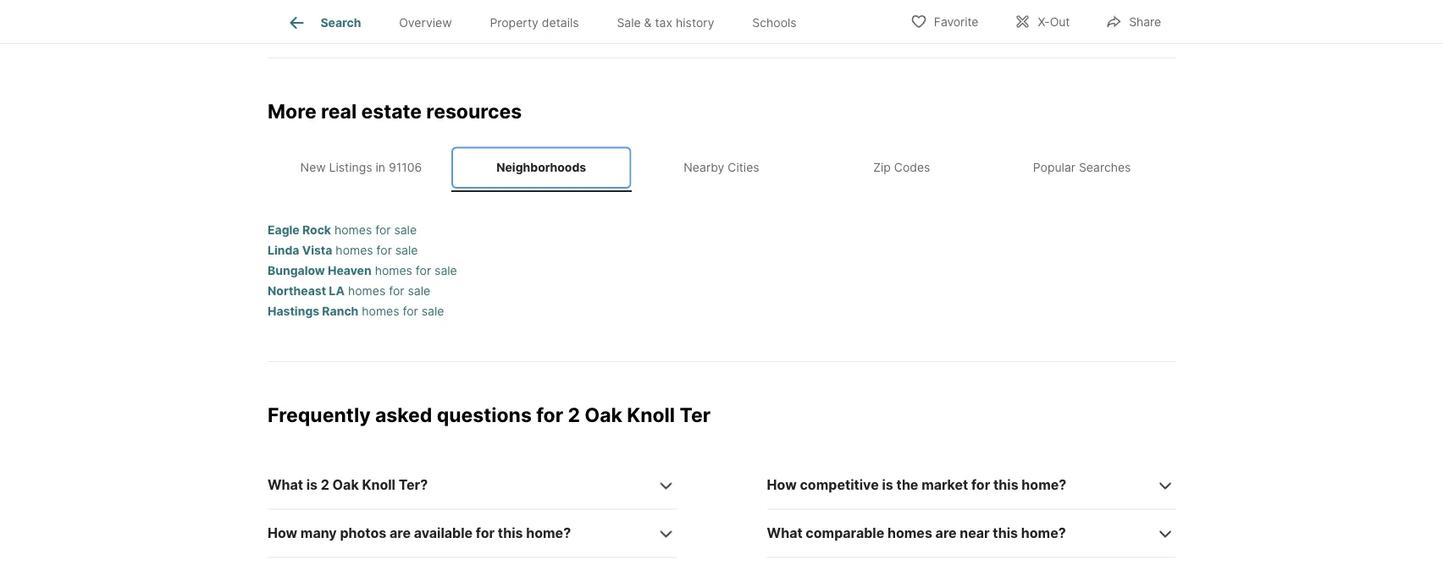 Task type: vqa. For each thing, say whether or not it's contained in the screenshot.
what comparable homes are near this home?
yes



Task type: locate. For each thing, give the bounding box(es) containing it.
popular searches tab
[[992, 148, 1173, 190]]

comparable
[[806, 526, 885, 543]]

91106
[[389, 161, 422, 176]]

1 vertical spatial what
[[767, 526, 803, 543]]

listings
[[329, 161, 372, 176]]

knoll left ter
[[627, 404, 675, 428]]

rock
[[302, 223, 331, 238]]

1 horizontal spatial are
[[936, 526, 957, 543]]

1 horizontal spatial is
[[882, 478, 894, 494]]

sale & tax history tab
[[598, 3, 734, 43]]

0 horizontal spatial is
[[307, 478, 318, 494]]

for right heaven
[[416, 264, 431, 278]]

new
[[300, 161, 326, 176]]

this
[[994, 478, 1019, 494], [498, 526, 523, 543], [993, 526, 1018, 543]]

1 vertical spatial tab list
[[268, 144, 1176, 193]]

0 vertical spatial oak
[[585, 404, 623, 428]]

2
[[568, 404, 580, 428], [321, 478, 330, 494]]

in
[[376, 161, 386, 176]]

homes down the
[[888, 526, 933, 543]]

search
[[321, 15, 361, 30]]

0 horizontal spatial 2
[[321, 478, 330, 494]]

neighborhoods
[[497, 161, 586, 176]]

sale
[[617, 15, 641, 30]]

frequently asked questions for 2 oak knoll ter
[[268, 404, 711, 428]]

are right photos
[[390, 526, 411, 543]]

what left comparable
[[767, 526, 803, 543]]

nearby
[[684, 161, 725, 176]]

for right ranch
[[403, 305, 418, 319]]

what for what comparable homes are near this home?
[[767, 526, 803, 543]]

more real estate resources
[[268, 99, 522, 123]]

available
[[414, 526, 473, 543]]

oak
[[585, 404, 623, 428], [333, 478, 359, 494]]

are for near
[[936, 526, 957, 543]]

0 horizontal spatial knoll
[[362, 478, 396, 494]]

schools
[[753, 15, 797, 30]]

1 horizontal spatial how
[[767, 478, 797, 494]]

knoll
[[627, 404, 675, 428], [362, 478, 396, 494]]

questions
[[437, 404, 532, 428]]

2 are from the left
[[936, 526, 957, 543]]

this up what comparable homes are near this home? dropdown button
[[994, 478, 1019, 494]]

the
[[897, 478, 919, 494]]

knoll left ter?
[[362, 478, 396, 494]]

bungalow
[[268, 264, 325, 278]]

new listings in 91106 tab
[[271, 148, 451, 190]]

for right available
[[476, 526, 495, 543]]

overview tab
[[380, 3, 471, 43]]

1 vertical spatial oak
[[333, 478, 359, 494]]

vista
[[302, 244, 332, 258]]

for right market
[[972, 478, 991, 494]]

property details tab
[[471, 3, 598, 43]]

0 vertical spatial 2
[[568, 404, 580, 428]]

1 vertical spatial how
[[268, 526, 298, 543]]

popular searches
[[1033, 161, 1131, 176]]

0 vertical spatial tab list
[[268, 0, 830, 43]]

2 tab list from the top
[[268, 144, 1176, 193]]

homes up heaven
[[336, 244, 373, 258]]

what is 2 oak knoll ter?
[[268, 478, 428, 494]]

1 horizontal spatial knoll
[[627, 404, 675, 428]]

homes inside dropdown button
[[888, 526, 933, 543]]

0 horizontal spatial how
[[268, 526, 298, 543]]

favorite button
[[896, 4, 993, 39]]

more
[[268, 99, 317, 123]]

what
[[268, 478, 303, 494], [767, 526, 803, 543]]

estate
[[361, 99, 422, 123]]

0 horizontal spatial what
[[268, 478, 303, 494]]

history
[[676, 15, 715, 30]]

heaven
[[328, 264, 372, 278]]

what is 2 oak knoll ter? button
[[268, 463, 676, 511]]

this for market
[[994, 478, 1019, 494]]

for down in
[[375, 223, 391, 238]]

1 vertical spatial knoll
[[362, 478, 396, 494]]

tax
[[655, 15, 673, 30]]

are for available
[[390, 526, 411, 543]]

more real estate resources heading
[[268, 99, 1176, 144]]

is left the
[[882, 478, 894, 494]]

this down what is 2 oak knoll ter? dropdown button
[[498, 526, 523, 543]]

1 vertical spatial 2
[[321, 478, 330, 494]]

tab list
[[268, 0, 830, 43], [268, 144, 1176, 193]]

searches
[[1079, 161, 1131, 176]]

homes
[[335, 223, 372, 238], [336, 244, 373, 258], [375, 264, 413, 278], [348, 284, 386, 299], [362, 305, 400, 319], [888, 526, 933, 543]]

ter?
[[399, 478, 428, 494]]

how competitive is the market for this home?
[[767, 478, 1067, 494]]

northeast
[[268, 284, 326, 299]]

1 are from the left
[[390, 526, 411, 543]]

cities
[[728, 161, 760, 176]]

home?
[[1022, 478, 1067, 494], [526, 526, 571, 543], [1022, 526, 1067, 543]]

is up many at the bottom left of the page
[[307, 478, 318, 494]]

for
[[375, 223, 391, 238], [377, 244, 392, 258], [416, 264, 431, 278], [389, 284, 405, 299], [403, 305, 418, 319], [536, 404, 564, 428], [972, 478, 991, 494], [476, 526, 495, 543]]

0 horizontal spatial oak
[[333, 478, 359, 494]]

homes down heaven
[[348, 284, 386, 299]]

sale
[[394, 223, 417, 238], [396, 244, 418, 258], [435, 264, 457, 278], [408, 284, 431, 299], [422, 305, 444, 319]]

how left competitive
[[767, 478, 797, 494]]

sale & tax history
[[617, 15, 715, 30]]

0 vertical spatial what
[[268, 478, 303, 494]]

x-out button
[[1000, 4, 1085, 39]]

how
[[767, 478, 797, 494], [268, 526, 298, 543]]

how left many at the bottom left of the page
[[268, 526, 298, 543]]

what up many at the bottom left of the page
[[268, 478, 303, 494]]

real
[[321, 99, 357, 123]]

zip codes
[[874, 161, 931, 176]]

1 tab list from the top
[[268, 0, 830, 43]]

are
[[390, 526, 411, 543], [936, 526, 957, 543]]

this for available
[[498, 526, 523, 543]]

1 is from the left
[[307, 478, 318, 494]]

0 horizontal spatial are
[[390, 526, 411, 543]]

home? for how many photos are available for this home?
[[526, 526, 571, 543]]

property
[[490, 15, 539, 30]]

1 horizontal spatial what
[[767, 526, 803, 543]]

tab list containing new listings in 91106
[[268, 144, 1176, 193]]

knoll inside dropdown button
[[362, 478, 396, 494]]

search link
[[287, 13, 361, 33]]

is
[[307, 478, 318, 494], [882, 478, 894, 494]]

for right vista
[[377, 244, 392, 258]]

neighborhoods tab
[[451, 148, 632, 190]]

how many photos are available for this home?
[[268, 526, 571, 543]]

0 vertical spatial how
[[767, 478, 797, 494]]

asked
[[375, 404, 432, 428]]

are left near
[[936, 526, 957, 543]]



Task type: describe. For each thing, give the bounding box(es) containing it.
overview
[[399, 15, 452, 30]]

linda
[[268, 244, 299, 258]]

this right near
[[993, 526, 1018, 543]]

x-
[[1038, 15, 1050, 29]]

share button
[[1092, 4, 1176, 39]]

market
[[922, 478, 969, 494]]

homes right heaven
[[375, 264, 413, 278]]

2 inside dropdown button
[[321, 478, 330, 494]]

details
[[542, 15, 579, 30]]

0 vertical spatial knoll
[[627, 404, 675, 428]]

2 is from the left
[[882, 478, 894, 494]]

for right la
[[389, 284, 405, 299]]

codes
[[894, 161, 931, 176]]

new listings in 91106
[[300, 161, 422, 176]]

homes right ranch
[[362, 305, 400, 319]]

la
[[329, 284, 345, 299]]

how for how many photos are available for this home?
[[268, 526, 298, 543]]

nearby cities
[[684, 161, 760, 176]]

near
[[960, 526, 990, 543]]

ranch
[[322, 305, 359, 319]]

share
[[1130, 15, 1162, 29]]

for right questions
[[536, 404, 564, 428]]

what comparable homes are near this home?
[[767, 526, 1067, 543]]

how competitive is the market for this home? button
[[767, 463, 1176, 511]]

how many photos are available for this home? button
[[268, 511, 676, 559]]

many
[[301, 526, 337, 543]]

popular
[[1033, 161, 1076, 176]]

favorite
[[934, 15, 979, 29]]

schools tab
[[734, 3, 816, 43]]

eagle
[[268, 223, 300, 238]]

oak inside dropdown button
[[333, 478, 359, 494]]

resources
[[426, 99, 522, 123]]

zip
[[874, 161, 891, 176]]

what comparable homes are near this home? button
[[767, 511, 1176, 559]]

1 horizontal spatial oak
[[585, 404, 623, 428]]

x-out
[[1038, 15, 1070, 29]]

property details
[[490, 15, 579, 30]]

out
[[1050, 15, 1070, 29]]

what for what is 2 oak knoll ter?
[[268, 478, 303, 494]]

eagle rock homes for sale linda vista homes for sale bungalow heaven homes for sale northeast la homes for sale hastings ranch homes for sale
[[268, 223, 457, 319]]

1 horizontal spatial 2
[[568, 404, 580, 428]]

&
[[644, 15, 652, 30]]

hastings
[[268, 305, 320, 319]]

competitive
[[800, 478, 879, 494]]

zip codes tab
[[812, 148, 992, 190]]

photos
[[340, 526, 387, 543]]

nearby cities tab
[[632, 148, 812, 190]]

frequently
[[268, 404, 371, 428]]

ter
[[680, 404, 711, 428]]

home? for how competitive is the market for this home?
[[1022, 478, 1067, 494]]

tab list containing search
[[268, 0, 830, 43]]

how for how competitive is the market for this home?
[[767, 478, 797, 494]]

homes right rock
[[335, 223, 372, 238]]



